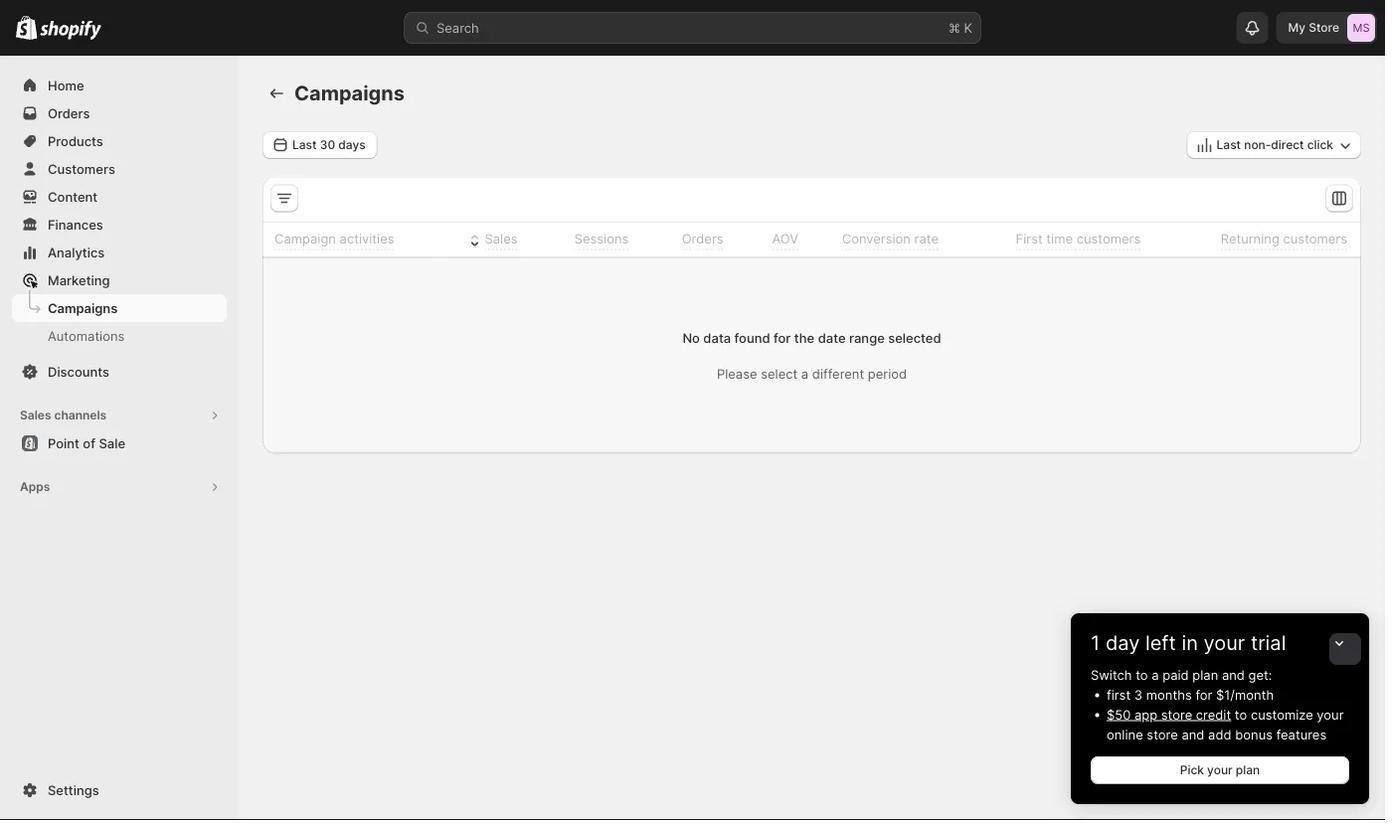 Task type: locate. For each thing, give the bounding box(es) containing it.
point
[[48, 436, 79, 451]]

1 vertical spatial a
[[1152, 668, 1160, 683]]

to
[[1136, 668, 1149, 683], [1235, 707, 1248, 723]]

your
[[1204, 631, 1246, 656], [1317, 707, 1344, 723], [1208, 764, 1233, 778]]

first time customers button
[[993, 225, 1144, 254]]

apps button
[[12, 474, 227, 501]]

last non-direct click button
[[1187, 131, 1362, 159]]

1 day left in your trial
[[1091, 631, 1287, 656]]

orders inside button
[[682, 231, 724, 246]]

rate
[[915, 231, 939, 246]]

1 vertical spatial to
[[1235, 707, 1248, 723]]

sales for sales
[[485, 231, 518, 246]]

sale
[[99, 436, 125, 451]]

orders left aov button
[[682, 231, 724, 246]]

aov
[[772, 231, 799, 246]]

orders
[[48, 105, 90, 121], [682, 231, 724, 246]]

k
[[964, 20, 973, 35]]

1 horizontal spatial last
[[1217, 138, 1242, 152]]

1 vertical spatial for
[[1196, 687, 1213, 703]]

0 vertical spatial sales
[[485, 231, 518, 246]]

0 vertical spatial store
[[1162, 707, 1193, 723]]

apps
[[20, 480, 50, 494]]

date
[[818, 330, 846, 346]]

0 vertical spatial a
[[802, 366, 809, 382]]

store down $50 app store credit on the right bottom of page
[[1147, 727, 1179, 743]]

for for months
[[1196, 687, 1213, 703]]

store down months
[[1162, 707, 1193, 723]]

1 vertical spatial and
[[1182, 727, 1205, 743]]

found
[[735, 330, 771, 346]]

returning customers
[[1221, 231, 1348, 246]]

0 horizontal spatial sales
[[20, 408, 51, 423]]

discounts
[[48, 364, 109, 380]]

1 horizontal spatial customers
[[1284, 231, 1348, 246]]

0 vertical spatial for
[[774, 330, 791, 346]]

1 last from the left
[[292, 138, 317, 152]]

switch
[[1091, 668, 1133, 683]]

click
[[1308, 138, 1334, 152]]

pick your plan link
[[1091, 757, 1350, 785]]

0 vertical spatial orders
[[48, 105, 90, 121]]

to inside the to customize your online store and add bonus features
[[1235, 707, 1248, 723]]

0 horizontal spatial and
[[1182, 727, 1205, 743]]

first time customers
[[1016, 231, 1141, 246]]

last left non-
[[1217, 138, 1242, 152]]

store
[[1162, 707, 1193, 723], [1147, 727, 1179, 743]]

last inside last 30 days dropdown button
[[292, 138, 317, 152]]

add
[[1209, 727, 1232, 743]]

⌘ k
[[949, 20, 973, 35]]

0 horizontal spatial last
[[292, 138, 317, 152]]

customers
[[48, 161, 115, 177]]

store
[[1309, 20, 1340, 35]]

settings
[[48, 783, 99, 798]]

1 horizontal spatial orders
[[682, 231, 724, 246]]

shopify image
[[40, 20, 102, 40]]

0 vertical spatial your
[[1204, 631, 1246, 656]]

0 vertical spatial and
[[1222, 668, 1245, 683]]

sessions
[[575, 231, 629, 246]]

first 3 months for $1/month
[[1107, 687, 1275, 703]]

$50 app store credit
[[1107, 707, 1232, 723]]

1 horizontal spatial to
[[1235, 707, 1248, 723]]

campaigns
[[294, 81, 405, 105], [48, 300, 118, 316]]

a right select
[[802, 366, 809, 382]]

1 vertical spatial sales
[[20, 408, 51, 423]]

period
[[868, 366, 907, 382]]

last for last 30 days
[[292, 138, 317, 152]]

the
[[795, 330, 815, 346]]

a for paid
[[1152, 668, 1160, 683]]

activities
[[340, 231, 394, 246]]

plan up "first 3 months for $1/month"
[[1193, 668, 1219, 683]]

orders down home
[[48, 105, 90, 121]]

to up 3
[[1136, 668, 1149, 683]]

conversion
[[842, 231, 911, 246]]

0 vertical spatial campaigns
[[294, 81, 405, 105]]

0 horizontal spatial customers
[[1077, 231, 1141, 246]]

sales left sessions button
[[485, 231, 518, 246]]

0 horizontal spatial campaigns
[[48, 300, 118, 316]]

1 vertical spatial store
[[1147, 727, 1179, 743]]

campaigns up days
[[294, 81, 405, 105]]

last for last non-direct click
[[1217, 138, 1242, 152]]

customers right 'time' at the top right of the page
[[1077, 231, 1141, 246]]

1 horizontal spatial a
[[1152, 668, 1160, 683]]

campaign
[[275, 231, 336, 246]]

a for different
[[802, 366, 809, 382]]

and for store
[[1182, 727, 1205, 743]]

2 customers from the left
[[1284, 231, 1348, 246]]

last inside last non-direct click dropdown button
[[1217, 138, 1242, 152]]

last left 30
[[292, 138, 317, 152]]

finances
[[48, 217, 103, 232]]

plan
[[1193, 668, 1219, 683], [1236, 764, 1261, 778]]

my store
[[1289, 20, 1340, 35]]

and
[[1222, 668, 1245, 683], [1182, 727, 1205, 743]]

different
[[813, 366, 865, 382]]

content link
[[12, 183, 227, 211]]

1 vertical spatial your
[[1317, 707, 1344, 723]]

first
[[1107, 687, 1131, 703]]

0 horizontal spatial orders
[[48, 105, 90, 121]]

and left the "add"
[[1182, 727, 1205, 743]]

orders for orders link at left top
[[48, 105, 90, 121]]

a left paid at the bottom
[[1152, 668, 1160, 683]]

and inside the to customize your online store and add bonus features
[[1182, 727, 1205, 743]]

switch to a paid plan and get:
[[1091, 668, 1273, 683]]

range
[[850, 330, 885, 346]]

point of sale
[[48, 436, 125, 451]]

for left the
[[774, 330, 791, 346]]

content
[[48, 189, 98, 204]]

orders link
[[12, 99, 227, 127]]

plan down bonus
[[1236, 764, 1261, 778]]

$50 app store credit link
[[1107, 707, 1232, 723]]

last
[[292, 138, 317, 152], [1217, 138, 1242, 152]]

for up credit
[[1196, 687, 1213, 703]]

and up $1/month on the right bottom
[[1222, 668, 1245, 683]]

no data found for the date range selected
[[683, 330, 942, 346]]

customers right returning
[[1284, 231, 1348, 246]]

your right pick at the right bottom of page
[[1208, 764, 1233, 778]]

customers
[[1077, 231, 1141, 246], [1284, 231, 1348, 246]]

1 vertical spatial plan
[[1236, 764, 1261, 778]]

1 customers from the left
[[1077, 231, 1141, 246]]

for
[[774, 330, 791, 346], [1196, 687, 1213, 703]]

0 vertical spatial plan
[[1193, 668, 1219, 683]]

direct
[[1272, 138, 1305, 152]]

marketing link
[[12, 267, 227, 294]]

0 horizontal spatial a
[[802, 366, 809, 382]]

0 horizontal spatial plan
[[1193, 668, 1219, 683]]

1 vertical spatial campaigns
[[48, 300, 118, 316]]

2 last from the left
[[1217, 138, 1242, 152]]

campaigns up automations
[[48, 300, 118, 316]]

to down $1/month on the right bottom
[[1235, 707, 1248, 723]]

for inside 1 day left in your trial element
[[1196, 687, 1213, 703]]

$1/month
[[1217, 687, 1275, 703]]

customers link
[[12, 155, 227, 183]]

2 vertical spatial your
[[1208, 764, 1233, 778]]

1 vertical spatial orders
[[682, 231, 724, 246]]

data
[[704, 330, 731, 346]]

1 horizontal spatial for
[[1196, 687, 1213, 703]]

pick your plan
[[1181, 764, 1261, 778]]

your right in
[[1204, 631, 1246, 656]]

0 horizontal spatial to
[[1136, 668, 1149, 683]]

paid
[[1163, 668, 1189, 683]]

1 horizontal spatial and
[[1222, 668, 1245, 683]]

0 horizontal spatial for
[[774, 330, 791, 346]]

sales up point at bottom left
[[20, 408, 51, 423]]

get:
[[1249, 668, 1273, 683]]

1 horizontal spatial sales
[[485, 231, 518, 246]]

0 vertical spatial to
[[1136, 668, 1149, 683]]

your up features at the bottom of the page
[[1317, 707, 1344, 723]]

non-
[[1245, 138, 1272, 152]]



Task type: describe. For each thing, give the bounding box(es) containing it.
please select a different period
[[717, 366, 907, 382]]

shopify image
[[16, 16, 37, 40]]

⌘
[[949, 20, 961, 35]]

$50
[[1107, 707, 1131, 723]]

home
[[48, 78, 84, 93]]

finances link
[[12, 211, 227, 239]]

1 day left in your trial button
[[1071, 614, 1370, 656]]

sales for sales channels
[[20, 408, 51, 423]]

store inside the to customize your online store and add bonus features
[[1147, 727, 1179, 743]]

your inside the to customize your online store and add bonus features
[[1317, 707, 1344, 723]]

analytics
[[48, 245, 105, 260]]

sales button
[[462, 225, 521, 254]]

settings link
[[12, 777, 227, 805]]

sales channels
[[20, 408, 107, 423]]

products
[[48, 133, 103, 149]]

aov button
[[750, 225, 802, 254]]

first
[[1016, 231, 1043, 246]]

sales channels button
[[12, 402, 227, 430]]

select
[[761, 366, 798, 382]]

in
[[1182, 631, 1199, 656]]

1 horizontal spatial campaigns
[[294, 81, 405, 105]]

sessions button
[[552, 225, 632, 254]]

3
[[1135, 687, 1143, 703]]

point of sale button
[[0, 430, 239, 458]]

selected
[[889, 330, 942, 346]]

trial
[[1251, 631, 1287, 656]]

analytics link
[[12, 239, 227, 267]]

customers inside "button"
[[1077, 231, 1141, 246]]

my store image
[[1348, 14, 1376, 42]]

time
[[1047, 231, 1073, 246]]

online
[[1107, 727, 1144, 743]]

returning
[[1221, 231, 1280, 246]]

home link
[[12, 72, 227, 99]]

bonus
[[1236, 727, 1273, 743]]

point of sale link
[[12, 430, 227, 458]]

automations link
[[12, 322, 227, 350]]

for for found
[[774, 330, 791, 346]]

returning customers button
[[1198, 225, 1351, 254]]

campaign activities
[[275, 231, 394, 246]]

credit
[[1197, 707, 1232, 723]]

left
[[1146, 631, 1177, 656]]

1 day left in your trial element
[[1071, 666, 1370, 805]]

please
[[717, 366, 758, 382]]

your inside dropdown button
[[1204, 631, 1246, 656]]

products link
[[12, 127, 227, 155]]

campaigns link
[[12, 294, 227, 322]]

last 30 days button
[[263, 131, 378, 159]]

conversion rate
[[842, 231, 939, 246]]

features
[[1277, 727, 1327, 743]]

campaigns inside campaigns link
[[48, 300, 118, 316]]

app
[[1135, 707, 1158, 723]]

day
[[1106, 631, 1140, 656]]

discounts link
[[12, 358, 227, 386]]

days
[[339, 138, 366, 152]]

and for plan
[[1222, 668, 1245, 683]]

my
[[1289, 20, 1306, 35]]

1 horizontal spatial plan
[[1236, 764, 1261, 778]]

months
[[1147, 687, 1192, 703]]

orders for orders button
[[682, 231, 724, 246]]

orders button
[[659, 225, 727, 254]]

pick
[[1181, 764, 1205, 778]]

customize
[[1251, 707, 1314, 723]]

1
[[1091, 631, 1101, 656]]

last 30 days
[[292, 138, 366, 152]]

of
[[83, 436, 95, 451]]

search
[[437, 20, 479, 35]]

last non-direct click
[[1217, 138, 1334, 152]]

to customize your online store and add bonus features
[[1107, 707, 1344, 743]]

customers inside button
[[1284, 231, 1348, 246]]

automations
[[48, 328, 125, 344]]

30
[[320, 138, 335, 152]]

no
[[683, 330, 700, 346]]



